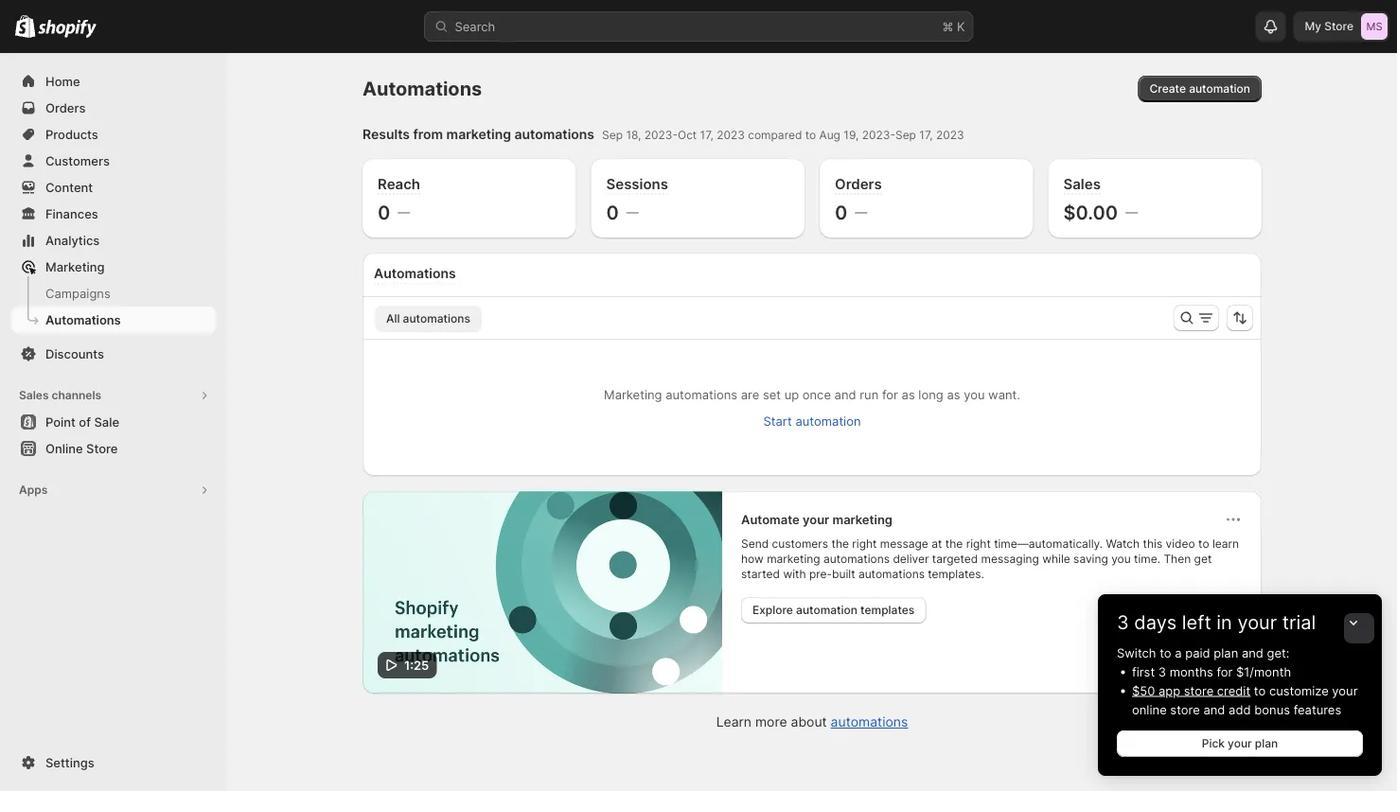 Task type: locate. For each thing, give the bounding box(es) containing it.
1 horizontal spatial store
[[1325, 19, 1354, 33]]

sales for channels
[[19, 389, 49, 402]]

— inside sales $0.00 —
[[1126, 204, 1138, 219]]

and left the run
[[835, 387, 856, 402]]

automations down campaigns
[[45, 312, 121, 327]]

learn more about automations
[[716, 714, 908, 730]]

automation inside "start automation" link
[[796, 414, 861, 428]]

right up the targeted
[[966, 537, 991, 551]]

right up built
[[852, 537, 877, 551]]

oct
[[678, 128, 697, 142]]

2 vertical spatial marketing
[[767, 552, 820, 566]]

for right the run
[[882, 387, 898, 402]]

add
[[1229, 702, 1251, 717]]

home
[[45, 74, 80, 89]]

you left want.
[[964, 387, 985, 402]]

sales up the point at the left of the page
[[19, 389, 49, 402]]

0 horizontal spatial 2023
[[717, 128, 745, 142]]

automation for start
[[796, 414, 861, 428]]

1 horizontal spatial sep
[[896, 128, 916, 142]]

store inside online store link
[[86, 441, 118, 456]]

0 horizontal spatial 3
[[1117, 611, 1129, 634]]

1 0 from the left
[[378, 201, 390, 224]]

1 vertical spatial marketing
[[833, 512, 893, 527]]

sep right 19,
[[896, 128, 916, 142]]

settings
[[45, 755, 94, 770]]

plan down bonus
[[1255, 737, 1278, 751]]

0 vertical spatial orders
[[45, 100, 86, 115]]

2 vertical spatial and
[[1204, 702, 1225, 717]]

1 horizontal spatial and
[[1204, 702, 1225, 717]]

— for sessions 0 —
[[627, 204, 639, 219]]

sep left the 18,
[[602, 128, 623, 142]]

while
[[1043, 552, 1070, 566]]

2023- right the 18,
[[645, 128, 678, 142]]

1 horizontal spatial 0
[[606, 201, 619, 224]]

automation inside create automation link
[[1189, 82, 1251, 96]]

sales inside sales $0.00 —
[[1064, 175, 1101, 192]]

campaigns link
[[11, 280, 216, 307]]

channels
[[52, 389, 101, 402]]

learn
[[1213, 537, 1239, 551]]

point of sale link
[[11, 409, 216, 435]]

0 horizontal spatial sales
[[19, 389, 49, 402]]

reach
[[378, 175, 420, 192]]

0 inside orders 0 —
[[835, 201, 848, 224]]

marketing
[[45, 259, 105, 274], [604, 387, 662, 402]]

3 0 from the left
[[835, 201, 848, 224]]

in
[[1217, 611, 1232, 634]]

you inside send customers the right message at the right time—automatically. watch this video to learn how marketing automations deliver targeted messaging while saving you time. then get started with pre-built automations templates.
[[1112, 552, 1131, 566]]

1 vertical spatial and
[[1242, 646, 1264, 660]]

—
[[398, 204, 410, 219], [627, 204, 639, 219], [855, 204, 867, 219], [1126, 204, 1138, 219]]

0
[[378, 201, 390, 224], [606, 201, 619, 224], [835, 201, 848, 224]]

and up $1/month
[[1242, 646, 1264, 660]]

customers
[[772, 537, 828, 551]]

$0.00
[[1064, 201, 1118, 224]]

long
[[919, 387, 944, 402]]

sale
[[94, 415, 119, 429]]

2023- right 19,
[[862, 128, 896, 142]]

at
[[932, 537, 942, 551]]

3 days left in your trial
[[1117, 611, 1316, 634]]

sessions 0 —
[[606, 175, 668, 224]]

store down "sale"
[[86, 441, 118, 456]]

2 — from the left
[[627, 204, 639, 219]]

orders 0 —
[[835, 175, 882, 224]]

0 horizontal spatial you
[[964, 387, 985, 402]]

1 as from the left
[[902, 387, 915, 402]]

of
[[79, 415, 91, 429]]

sales up $0.00 at the right top of page
[[1064, 175, 1101, 192]]

0 vertical spatial and
[[835, 387, 856, 402]]

sales for $0.00
[[1064, 175, 1101, 192]]

to inside send customers the right message at the right time—automatically. watch this video to learn how marketing automations deliver targeted messaging while saving you time. then get started with pre-built automations templates.
[[1199, 537, 1209, 551]]

0 vertical spatial sales
[[1064, 175, 1101, 192]]

0 horizontal spatial as
[[902, 387, 915, 402]]

to down $1/month
[[1254, 684, 1266, 698]]

automations up all automations at the left top
[[374, 266, 456, 282]]

online store
[[45, 441, 118, 456]]

for up credit
[[1217, 665, 1233, 679]]

you down watch
[[1112, 552, 1131, 566]]

your
[[803, 512, 830, 527], [1238, 611, 1277, 634], [1332, 684, 1358, 698], [1228, 737, 1252, 751]]

19,
[[844, 128, 859, 142]]

0 vertical spatial store
[[1325, 19, 1354, 33]]

— down sessions
[[627, 204, 639, 219]]

automation
[[1189, 82, 1251, 96], [796, 414, 861, 428], [796, 604, 858, 617]]

discounts link
[[11, 341, 216, 367]]

you
[[964, 387, 985, 402], [1112, 552, 1131, 566]]

explore automation templates
[[753, 604, 915, 617]]

0 down reach on the left top of the page
[[378, 201, 390, 224]]

1 horizontal spatial orders
[[835, 175, 882, 192]]

to customize your online store and add bonus features
[[1132, 684, 1358, 717]]

credit
[[1217, 684, 1251, 698]]

plan
[[1214, 646, 1238, 660], [1255, 737, 1278, 751]]

store
[[1184, 684, 1214, 698], [1170, 702, 1200, 717]]

0 down sessions
[[606, 201, 619, 224]]

1 vertical spatial plan
[[1255, 737, 1278, 751]]

store down months
[[1184, 684, 1214, 698]]

orders down home
[[45, 100, 86, 115]]

as right long
[[947, 387, 960, 402]]

marketing right the from
[[446, 126, 511, 142]]

1 vertical spatial for
[[1217, 665, 1233, 679]]

1 vertical spatial you
[[1112, 552, 1131, 566]]

more
[[755, 714, 787, 730]]

products link
[[11, 121, 216, 148]]

17,
[[700, 128, 714, 142], [920, 128, 933, 142]]

sessions
[[606, 175, 668, 192]]

compared
[[748, 128, 802, 142]]

your right in at the right
[[1238, 611, 1277, 634]]

1 17, from the left
[[700, 128, 714, 142]]

your inside dropdown button
[[1238, 611, 1277, 634]]

orders link
[[11, 95, 216, 121]]

2023
[[717, 128, 745, 142], [936, 128, 964, 142]]

started
[[741, 568, 780, 581]]

1 vertical spatial orders
[[835, 175, 882, 192]]

marketing up with at right bottom
[[767, 552, 820, 566]]

3 — from the left
[[855, 204, 867, 219]]

to up get
[[1199, 537, 1209, 551]]

0 down 19,
[[835, 201, 848, 224]]

1 horizontal spatial you
[[1112, 552, 1131, 566]]

1 horizontal spatial marketing
[[604, 387, 662, 402]]

0 horizontal spatial marketing
[[446, 126, 511, 142]]

automations right all
[[403, 312, 470, 326]]

first
[[1132, 665, 1155, 679]]

and left 'add'
[[1204, 702, 1225, 717]]

0 vertical spatial marketing
[[446, 126, 511, 142]]

2 horizontal spatial marketing
[[833, 512, 893, 527]]

create
[[1150, 82, 1186, 96]]

store for my store
[[1325, 19, 1354, 33]]

discounts
[[45, 346, 104, 361]]

— down 19,
[[855, 204, 867, 219]]

1 horizontal spatial sales
[[1064, 175, 1101, 192]]

templates
[[861, 604, 915, 617]]

up
[[784, 387, 799, 402]]

1 horizontal spatial 2023
[[936, 128, 964, 142]]

orders for orders 0 —
[[835, 175, 882, 192]]

0 vertical spatial you
[[964, 387, 985, 402]]

analytics
[[45, 233, 100, 248]]

sales inside sales channels button
[[19, 389, 49, 402]]

1 vertical spatial store
[[1170, 702, 1200, 717]]

1 vertical spatial marketing
[[604, 387, 662, 402]]

17, right oct
[[700, 128, 714, 142]]

0 horizontal spatial 2023-
[[645, 128, 678, 142]]

3 left days
[[1117, 611, 1129, 634]]

app
[[1159, 684, 1181, 698]]

as left long
[[902, 387, 915, 402]]

time—automatically.
[[994, 537, 1103, 551]]

0 horizontal spatial and
[[835, 387, 856, 402]]

automation down once
[[796, 414, 861, 428]]

1 horizontal spatial the
[[945, 537, 963, 551]]

1 vertical spatial automation
[[796, 414, 861, 428]]

1 vertical spatial sales
[[19, 389, 49, 402]]

marketing for marketing
[[45, 259, 105, 274]]

0 horizontal spatial the
[[832, 537, 849, 551]]

0 inside reach 0 —
[[378, 201, 390, 224]]

2 vertical spatial automation
[[796, 604, 858, 617]]

orders inside 'link'
[[45, 100, 86, 115]]

months
[[1170, 665, 1213, 679]]

— right $0.00 at the right top of page
[[1126, 204, 1138, 219]]

then
[[1164, 552, 1191, 566]]

0 vertical spatial automation
[[1189, 82, 1251, 96]]

2 horizontal spatial 0
[[835, 201, 848, 224]]

store right my
[[1325, 19, 1354, 33]]

settings link
[[11, 750, 216, 776]]

automations right "about"
[[831, 714, 908, 730]]

2 0 from the left
[[606, 201, 619, 224]]

2 17, from the left
[[920, 128, 933, 142]]

orders for orders
[[45, 100, 86, 115]]

all automations button
[[375, 306, 482, 332]]

1 horizontal spatial marketing
[[767, 552, 820, 566]]

— for orders 0 —
[[855, 204, 867, 219]]

the up the targeted
[[945, 537, 963, 551]]

automations link
[[831, 714, 908, 730]]

3
[[1117, 611, 1129, 634], [1159, 665, 1166, 679]]

0 horizontal spatial plan
[[1214, 646, 1238, 660]]

17, right 19,
[[920, 128, 933, 142]]

2 horizontal spatial and
[[1242, 646, 1264, 660]]

message
[[880, 537, 929, 551]]

as
[[902, 387, 915, 402], [947, 387, 960, 402]]

and inside the to customize your online store and add bonus features
[[1204, 702, 1225, 717]]

0 horizontal spatial right
[[852, 537, 877, 551]]

built
[[832, 568, 855, 581]]

right
[[852, 537, 877, 551], [966, 537, 991, 551]]

the up built
[[832, 537, 849, 551]]

your up features
[[1332, 684, 1358, 698]]

0 horizontal spatial orders
[[45, 100, 86, 115]]

— inside reach 0 —
[[398, 204, 410, 219]]

0 horizontal spatial store
[[86, 441, 118, 456]]

1 horizontal spatial right
[[966, 537, 991, 551]]

0 for sessions 0 —
[[606, 201, 619, 224]]

left
[[1182, 611, 1212, 634]]

automation down the pre-
[[796, 604, 858, 617]]

to inside the to customize your online store and add bonus features
[[1254, 684, 1266, 698]]

marketing for from
[[446, 126, 511, 142]]

1 vertical spatial store
[[86, 441, 118, 456]]

your up the customers
[[803, 512, 830, 527]]

0 horizontal spatial 0
[[378, 201, 390, 224]]

targeted
[[932, 552, 978, 566]]

and for to
[[1204, 702, 1225, 717]]

0 horizontal spatial sep
[[602, 128, 623, 142]]

1 horizontal spatial 17,
[[920, 128, 933, 142]]

3 days left in your trial element
[[1098, 644, 1382, 776]]

1 vertical spatial 3
[[1159, 665, 1166, 679]]

— inside orders 0 —
[[855, 204, 867, 219]]

k
[[957, 19, 965, 34]]

0 horizontal spatial 17,
[[700, 128, 714, 142]]

automations up the from
[[363, 77, 482, 100]]

1 sep from the left
[[602, 128, 623, 142]]

1 horizontal spatial 2023-
[[862, 128, 896, 142]]

1 vertical spatial automations
[[374, 266, 456, 282]]

reach 0 —
[[378, 175, 420, 224]]

set
[[763, 387, 781, 402]]

and
[[835, 387, 856, 402], [1242, 646, 1264, 660], [1204, 702, 1225, 717]]

4 — from the left
[[1126, 204, 1138, 219]]

2 the from the left
[[945, 537, 963, 551]]

apps
[[19, 483, 48, 497]]

1 horizontal spatial for
[[1217, 665, 1233, 679]]

to left aug
[[805, 128, 816, 142]]

1 horizontal spatial as
[[947, 387, 960, 402]]

— down reach on the left top of the page
[[398, 204, 410, 219]]

automation inside explore automation templates link
[[796, 604, 858, 617]]

store down $50 app store credit link
[[1170, 702, 1200, 717]]

point
[[45, 415, 76, 429]]

plan up first 3 months for $1/month
[[1214, 646, 1238, 660]]

create automation link
[[1138, 76, 1262, 102]]

— inside sessions 0 —
[[627, 204, 639, 219]]

store
[[1325, 19, 1354, 33], [86, 441, 118, 456]]

1:25 button
[[363, 491, 722, 694]]

0 vertical spatial marketing
[[45, 259, 105, 274]]

0 vertical spatial for
[[882, 387, 898, 402]]

3 right first
[[1159, 665, 1166, 679]]

1 — from the left
[[398, 204, 410, 219]]

marketing up message
[[833, 512, 893, 527]]

orders down 19,
[[835, 175, 882, 192]]

explore
[[753, 604, 793, 617]]

explore automation templates link
[[741, 597, 926, 624]]

0 horizontal spatial marketing
[[45, 259, 105, 274]]

0 vertical spatial 3
[[1117, 611, 1129, 634]]

orders
[[45, 100, 86, 115], [835, 175, 882, 192]]

18,
[[626, 128, 641, 142]]

automation right create
[[1189, 82, 1251, 96]]

0 inside sessions 0 —
[[606, 201, 619, 224]]

2 vertical spatial automations
[[45, 312, 121, 327]]



Task type: vqa. For each thing, say whether or not it's contained in the screenshot.


Task type: describe. For each thing, give the bounding box(es) containing it.
0 for reach 0 —
[[378, 201, 390, 224]]

2 2023 from the left
[[936, 128, 964, 142]]

⌘
[[942, 19, 954, 34]]

analytics link
[[11, 227, 216, 254]]

automation for create
[[1189, 82, 1251, 96]]

from
[[413, 126, 443, 142]]

2 2023- from the left
[[862, 128, 896, 142]]

2 as from the left
[[947, 387, 960, 402]]

watch
[[1106, 537, 1140, 551]]

automations left are
[[666, 387, 738, 402]]

to inside results from marketing automations sep 18, 2023-oct 17, 2023 compared to aug 19, 2023-sep 17, 2023
[[805, 128, 816, 142]]

pre-
[[809, 568, 832, 581]]

online store button
[[0, 435, 227, 462]]

0 vertical spatial automations
[[363, 77, 482, 100]]

sales channels button
[[11, 382, 216, 409]]

— for sales $0.00 —
[[1126, 204, 1138, 219]]

content
[[45, 180, 93, 195]]

marketing automations are set up once and run for as long as you want.
[[604, 387, 1020, 402]]

sales channels
[[19, 389, 101, 402]]

0 for orders 0 —
[[835, 201, 848, 224]]

automations inside button
[[403, 312, 470, 326]]

$50
[[1132, 684, 1155, 698]]

⌘ k
[[942, 19, 965, 34]]

finances
[[45, 206, 98, 221]]

finances link
[[11, 201, 216, 227]]

point of sale
[[45, 415, 119, 429]]

customers
[[45, 153, 110, 168]]

1 2023 from the left
[[717, 128, 745, 142]]

switch
[[1117, 646, 1156, 660]]

products
[[45, 127, 98, 142]]

all
[[386, 312, 400, 326]]

online
[[45, 441, 83, 456]]

automate your marketing
[[741, 512, 893, 527]]

0 vertical spatial store
[[1184, 684, 1214, 698]]

shopify image
[[15, 15, 35, 38]]

send customers the right message at the right time—automatically. watch this video to learn how marketing automations deliver targeted messaging while saving you time. then get started with pre-built automations templates.
[[741, 537, 1239, 581]]

0 horizontal spatial for
[[882, 387, 898, 402]]

templates.
[[928, 568, 984, 581]]

features
[[1294, 702, 1342, 717]]

automations left the 18,
[[514, 126, 595, 142]]

start automation
[[763, 414, 861, 428]]

1 horizontal spatial plan
[[1255, 737, 1278, 751]]

automations down the deliver
[[859, 568, 925, 581]]

marketing for your
[[833, 512, 893, 527]]

customers link
[[11, 148, 216, 174]]

for inside 3 days left in your trial element
[[1217, 665, 1233, 679]]

your inside the to customize your online store and add bonus features
[[1332, 684, 1358, 698]]

saving
[[1074, 552, 1108, 566]]

1:25
[[404, 658, 429, 672]]

3 inside dropdown button
[[1117, 611, 1129, 634]]

$50 app store credit
[[1132, 684, 1251, 698]]

time.
[[1134, 552, 1161, 566]]

online store link
[[11, 435, 216, 462]]

home link
[[11, 68, 216, 95]]

about
[[791, 714, 827, 730]]

2 sep from the left
[[896, 128, 916, 142]]

customize
[[1269, 684, 1329, 698]]

with
[[783, 568, 806, 581]]

automations up built
[[824, 552, 890, 566]]

bonus
[[1255, 702, 1290, 717]]

0 vertical spatial plan
[[1214, 646, 1238, 660]]

days
[[1134, 611, 1177, 634]]

video
[[1166, 537, 1195, 551]]

pick your plan link
[[1117, 731, 1363, 757]]

sales $0.00 —
[[1064, 175, 1138, 224]]

— for reach 0 —
[[398, 204, 410, 219]]

point of sale button
[[0, 409, 227, 435]]

learn
[[716, 714, 752, 730]]

all automations
[[386, 312, 470, 326]]

and for switch
[[1242, 646, 1264, 660]]

$50 app store credit link
[[1132, 684, 1251, 698]]

3 days left in your trial button
[[1098, 595, 1382, 634]]

content link
[[11, 174, 216, 201]]

1 2023- from the left
[[645, 128, 678, 142]]

pick
[[1202, 737, 1225, 751]]

send
[[741, 537, 769, 551]]

1 horizontal spatial 3
[[1159, 665, 1166, 679]]

my store
[[1305, 19, 1354, 33]]

get:
[[1267, 646, 1290, 660]]

1 right from the left
[[852, 537, 877, 551]]

2 right from the left
[[966, 537, 991, 551]]

start automation link
[[752, 408, 872, 435]]

trial
[[1283, 611, 1316, 634]]

results
[[363, 126, 410, 142]]

get
[[1194, 552, 1212, 566]]

1 the from the left
[[832, 537, 849, 551]]

marketing inside send customers the right message at the right time—automatically. watch this video to learn how marketing automations deliver targeted messaging while saving you time. then get started with pre-built automations templates.
[[767, 552, 820, 566]]

to left a
[[1160, 646, 1172, 660]]

automate
[[741, 512, 800, 527]]

marketing for marketing automations are set up once and run for as long as you want.
[[604, 387, 662, 402]]

store for online store
[[86, 441, 118, 456]]

online
[[1132, 702, 1167, 717]]

your right pick
[[1228, 737, 1252, 751]]

shopify image
[[38, 19, 97, 38]]

store inside the to customize your online store and add bonus features
[[1170, 702, 1200, 717]]

my
[[1305, 19, 1322, 33]]

campaigns
[[45, 286, 111, 301]]

automation for explore
[[796, 604, 858, 617]]

switch to a paid plan and get:
[[1117, 646, 1290, 660]]

want.
[[988, 387, 1020, 402]]

how
[[741, 552, 764, 566]]

my store image
[[1361, 13, 1388, 40]]

this
[[1143, 537, 1163, 551]]

apps button
[[11, 477, 216, 504]]

a
[[1175, 646, 1182, 660]]



